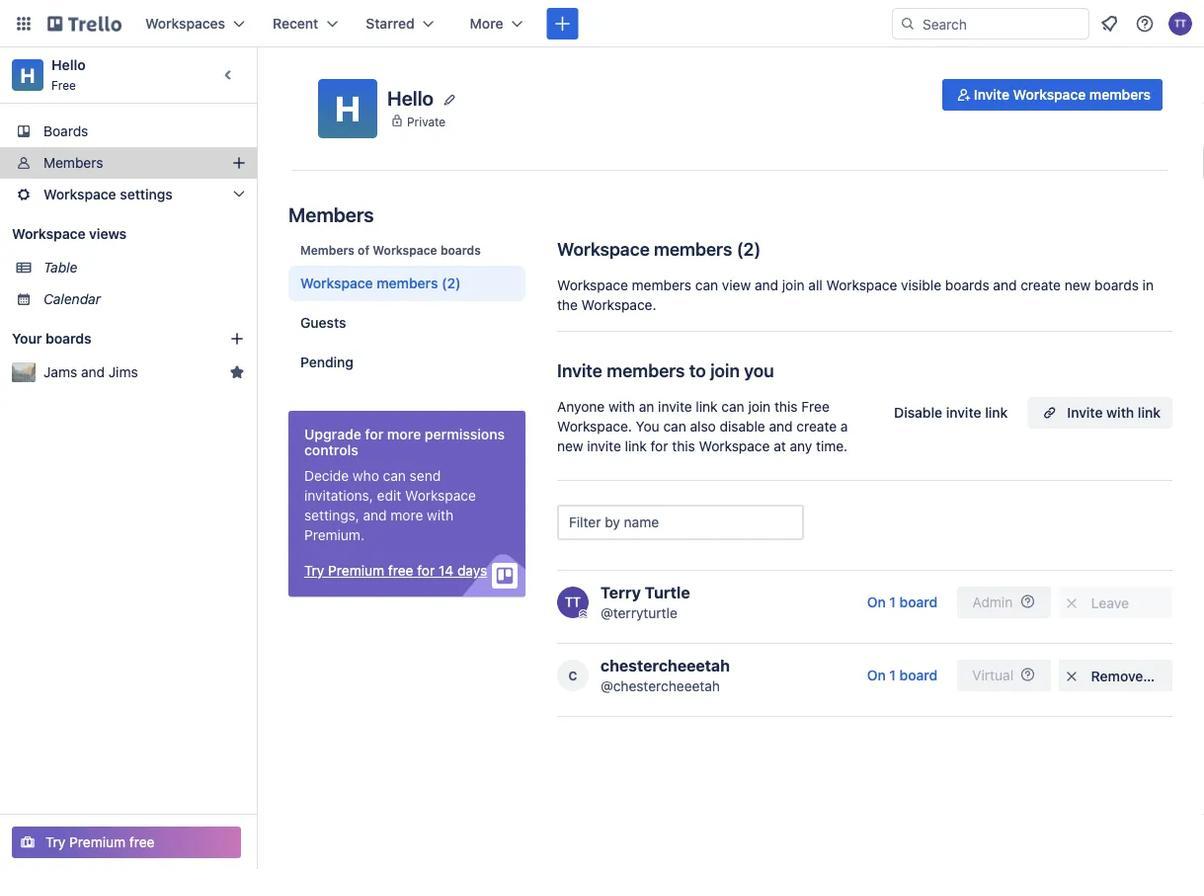 Task type: describe. For each thing, give the bounding box(es) containing it.
disable invite link button
[[882, 397, 1020, 429]]

invitations,
[[304, 488, 373, 504]]

new inside 'workspace members can view and join all workspace visible boards and create new boards in the workspace.'
[[1065, 277, 1091, 293]]

can up disable in the right of the page
[[722, 399, 745, 415]]

all
[[808, 277, 823, 293]]

who
[[353, 468, 379, 484]]

decide
[[304, 468, 349, 484]]

free for try premium free
[[129, 834, 155, 851]]

add board image
[[229, 331, 245, 347]]

at
[[774, 438, 786, 454]]

a
[[841, 418, 848, 435]]

Filter by name text field
[[557, 505, 804, 540]]

0 notifications image
[[1097, 12, 1121, 36]]

turtle
[[645, 583, 690, 602]]

chestercheeetah @chestercheeetah
[[601, 656, 730, 694]]

table
[[43, 259, 77, 276]]

h button
[[318, 79, 377, 138]]

settings,
[[304, 507, 359, 524]]

invite for invite members to join you
[[557, 360, 603, 381]]

and right view
[[755, 277, 778, 293]]

(2)
[[442, 275, 461, 291]]

2
[[743, 238, 754, 259]]

your
[[12, 330, 42, 347]]

invite for invite with link
[[1067, 405, 1103, 421]]

members up an
[[607, 360, 685, 381]]

visible
[[901, 277, 942, 293]]

boards
[[43, 123, 88, 139]]

leave link
[[1059, 587, 1173, 618]]

workspace navigation collapse icon image
[[215, 61, 243, 89]]

sm image for terry turtle
[[1062, 594, 1082, 613]]

link inside button
[[985, 405, 1008, 421]]

virtual
[[972, 667, 1014, 684]]

hello link
[[51, 57, 86, 73]]

table link
[[43, 258, 245, 278]]

more
[[470, 15, 503, 32]]

can inside 'workspace members can view and join all workspace visible boards and create new boards in the workspace.'
[[695, 277, 718, 293]]

calendar
[[43, 291, 101, 307]]

primary element
[[0, 0, 1204, 47]]

14
[[439, 563, 454, 579]]

1 horizontal spatial this
[[774, 399, 798, 415]]

hello free
[[51, 57, 86, 92]]

create inside anyone with an invite link can join this free workspace. you can also disable and create a new invite link for this workspace at any time.
[[797, 418, 837, 435]]

boards up the (2)
[[440, 243, 481, 257]]

1 for terry turtle
[[889, 594, 896, 610]]

members left (
[[654, 238, 732, 259]]

calendar link
[[43, 289, 245, 309]]

settings
[[120, 186, 173, 203]]

terry
[[601, 583, 641, 602]]

workspaces
[[145, 15, 225, 32]]

boards link
[[0, 116, 257, 147]]

members of workspace boards
[[300, 243, 481, 257]]

premium.
[[304, 527, 364, 543]]

view
[[722, 277, 751, 293]]

disable invite link
[[894, 405, 1008, 421]]

invite inside button
[[946, 405, 981, 421]]

members link
[[0, 147, 257, 179]]

leave
[[1091, 595, 1129, 611]]

)
[[754, 238, 761, 259]]

upgrade
[[304, 426, 361, 443]]

remove… link
[[1059, 660, 1173, 691]]

workspaces button
[[133, 8, 257, 40]]

with for anyone
[[608, 399, 635, 415]]

and right visible
[[993, 277, 1017, 293]]

an
[[639, 399, 654, 415]]

free inside hello free
[[51, 78, 76, 92]]

join inside anyone with an invite link can join this free workspace. you can also disable and create a new invite link for this workspace at any time.
[[748, 399, 771, 415]]

open information menu image
[[1135, 14, 1155, 34]]

invite with link button
[[1028, 397, 1173, 429]]

private
[[407, 114, 446, 128]]

on 1 board link for terry turtle
[[855, 587, 949, 618]]

recent
[[273, 15, 318, 32]]

free inside anyone with an invite link can join this free workspace. you can also disable and create a new invite link for this workspace at any time.
[[801, 399, 830, 415]]

workspace inside anyone with an invite link can join this free workspace. you can also disable and create a new invite link for this workspace at any time.
[[699, 438, 770, 454]]

invite members to join you
[[557, 360, 774, 381]]

your boards
[[12, 330, 92, 347]]

edit
[[377, 488, 401, 504]]

and inside upgrade for more permissions controls decide who can send invitations, edit workspace settings, and more with premium.
[[363, 507, 387, 524]]

invite with link
[[1067, 405, 1161, 421]]

0 vertical spatial more
[[387, 426, 421, 443]]

hello for hello
[[387, 86, 434, 109]]

0 vertical spatial workspace members
[[557, 238, 732, 259]]

you
[[744, 360, 774, 381]]

jims
[[108, 364, 138, 380]]

on for chestercheeetah
[[867, 667, 886, 684]]

and inside anyone with an invite link can join this free workspace. you can also disable and create a new invite link for this workspace at any time.
[[769, 418, 793, 435]]

the
[[557, 297, 578, 313]]

disable
[[720, 418, 765, 435]]

views
[[89, 226, 127, 242]]

terry turtle @terryturtle
[[601, 583, 690, 621]]

chestercheeetah
[[601, 656, 730, 675]]

anyone
[[557, 399, 605, 415]]

try premium free button
[[12, 827, 241, 858]]

admin button
[[957, 587, 1051, 618]]

pending link
[[288, 345, 526, 380]]

invite workspace members button
[[942, 79, 1163, 111]]

of
[[358, 243, 370, 257]]

search image
[[900, 16, 916, 32]]

can right you
[[663, 418, 686, 435]]

workspace. inside anyone with an invite link can join this free workspace. you can also disable and create a new invite link for this workspace at any time.
[[557, 418, 632, 435]]

2 vertical spatial members
[[300, 243, 355, 257]]

permissions
[[425, 426, 505, 443]]

remove…
[[1091, 668, 1155, 685]]

starred
[[366, 15, 415, 32]]

members inside 'workspace members can view and join all workspace visible boards and create new boards in the workspace.'
[[632, 277, 692, 293]]

admin
[[973, 594, 1013, 610]]



Task type: vqa. For each thing, say whether or not it's contained in the screenshot.
CLICK TO UNSTAR THIS BOARD. IT WILL BE REMOVED FROM YOUR STARRED LIST. ICON
no



Task type: locate. For each thing, give the bounding box(es) containing it.
1 vertical spatial sm image
[[1062, 594, 1082, 613]]

this member is an admin of this workspace. image
[[579, 609, 588, 618]]

invite workspace members
[[974, 86, 1151, 103]]

0 horizontal spatial this
[[672, 438, 695, 454]]

with inside button
[[1107, 405, 1134, 421]]

free
[[388, 563, 413, 579], [129, 834, 155, 851]]

board left admin
[[900, 594, 938, 610]]

1 vertical spatial on
[[867, 667, 886, 684]]

can
[[695, 277, 718, 293], [722, 399, 745, 415], [663, 418, 686, 435], [383, 468, 406, 484]]

disable
[[894, 405, 943, 421]]

1 vertical spatial workspace members
[[300, 275, 438, 291]]

0 vertical spatial h
[[20, 63, 35, 86]]

2 1 from the top
[[889, 667, 896, 684]]

board for chestercheeetah
[[900, 667, 938, 684]]

on 1 board link for chestercheeetah
[[855, 660, 949, 691]]

2 horizontal spatial invite
[[946, 405, 981, 421]]

c
[[569, 669, 577, 683]]

Search field
[[916, 9, 1089, 39]]

0 horizontal spatial join
[[710, 360, 740, 381]]

on 1 board for chestercheeetah
[[867, 667, 938, 684]]

more down edit
[[391, 507, 423, 524]]

your boards with 1 items element
[[12, 327, 200, 351]]

1 horizontal spatial free
[[388, 563, 413, 579]]

sm image left remove…
[[1062, 667, 1082, 687]]

workspace views
[[12, 226, 127, 242]]

join left all
[[782, 277, 805, 293]]

1 vertical spatial try
[[45, 834, 66, 851]]

link
[[696, 399, 718, 415], [985, 405, 1008, 421], [1138, 405, 1161, 421], [625, 438, 647, 454]]

on 1 board link
[[855, 587, 949, 618], [855, 660, 949, 691]]

jams and jims link
[[43, 363, 221, 382]]

1 vertical spatial h
[[335, 88, 361, 129]]

0 horizontal spatial workspace members
[[300, 275, 438, 291]]

anyone with an invite link can join this free workspace. you can also disable and create a new invite link for this workspace at any time.
[[557, 399, 848, 454]]

join
[[782, 277, 805, 293], [710, 360, 740, 381], [748, 399, 771, 415]]

free up any
[[801, 399, 830, 415]]

0 horizontal spatial free
[[129, 834, 155, 851]]

members down '0 notifications' image
[[1090, 86, 1151, 103]]

invite
[[658, 399, 692, 415], [946, 405, 981, 421], [587, 438, 621, 454]]

boards left in
[[1095, 277, 1139, 293]]

can left view
[[695, 277, 718, 293]]

1 for chestercheeetah
[[889, 667, 896, 684]]

h for h link
[[20, 63, 35, 86]]

1 horizontal spatial hello
[[387, 86, 434, 109]]

1 vertical spatial hello
[[387, 86, 434, 109]]

workspace members down of
[[300, 275, 438, 291]]

1 horizontal spatial premium
[[328, 563, 384, 579]]

pending
[[300, 354, 354, 370]]

try for try premium free
[[45, 834, 66, 851]]

0 vertical spatial on 1 board link
[[855, 587, 949, 618]]

new left in
[[1065, 277, 1091, 293]]

0 vertical spatial board
[[900, 594, 938, 610]]

on 1 board link left virtual
[[855, 660, 949, 691]]

workspace inside popup button
[[43, 186, 116, 203]]

days
[[457, 563, 487, 579]]

2 board from the top
[[900, 667, 938, 684]]

on for terry turtle
[[867, 594, 886, 610]]

board
[[900, 594, 938, 610], [900, 667, 938, 684]]

1 horizontal spatial h
[[335, 88, 361, 129]]

board left virtual
[[900, 667, 938, 684]]

with
[[608, 399, 635, 415], [1107, 405, 1134, 421], [427, 507, 454, 524]]

( 2 )
[[737, 238, 761, 259]]

invite for invite workspace members
[[974, 86, 1010, 103]]

jams and jims
[[43, 364, 138, 380]]

1 horizontal spatial invite
[[974, 86, 1010, 103]]

for down you
[[651, 438, 668, 454]]

more button
[[458, 8, 535, 40]]

terry turtle (terryturtle) image
[[1169, 12, 1192, 36]]

hello for hello free
[[51, 57, 86, 73]]

upgrade for more permissions controls decide who can send invitations, edit workspace settings, and more with premium.
[[304, 426, 505, 543]]

guests link
[[288, 305, 526, 341]]

on 1 board left admin
[[867, 594, 938, 610]]

starred button
[[354, 8, 446, 40]]

can up edit
[[383, 468, 406, 484]]

0 vertical spatial invite
[[974, 86, 1010, 103]]

1 board from the top
[[900, 594, 938, 610]]

workspace inside upgrade for more permissions controls decide who can send invitations, edit workspace settings, and more with premium.
[[405, 488, 476, 504]]

more up the send at bottom
[[387, 426, 421, 443]]

free inside "try premium free" button
[[129, 834, 155, 851]]

premium for try premium free for 14 days
[[328, 563, 384, 579]]

controls
[[304, 442, 359, 458]]

1 1 from the top
[[889, 594, 896, 610]]

boards up jams
[[45, 330, 92, 347]]

1 vertical spatial join
[[710, 360, 740, 381]]

sm image inside remove… link
[[1062, 667, 1082, 687]]

you
[[636, 418, 660, 435]]

1 vertical spatial free
[[801, 399, 830, 415]]

1 on 1 board from the top
[[867, 594, 938, 610]]

h left hello free
[[20, 63, 35, 86]]

workspace. inside 'workspace members can view and join all workspace visible boards and create new boards in the workspace.'
[[581, 297, 656, 313]]

members inside button
[[1090, 86, 1151, 103]]

1 vertical spatial this
[[672, 438, 695, 454]]

on
[[867, 594, 886, 610], [867, 667, 886, 684]]

premium inside button
[[328, 563, 384, 579]]

0 vertical spatial hello
[[51, 57, 86, 73]]

sm image inside leave link
[[1062, 594, 1082, 613]]

0 horizontal spatial invite
[[587, 438, 621, 454]]

free for try premium free for 14 days
[[388, 563, 413, 579]]

1 vertical spatial 1
[[889, 667, 896, 684]]

for right upgrade
[[365, 426, 384, 443]]

members left of
[[300, 243, 355, 257]]

members down boards
[[43, 155, 103, 171]]

create board or workspace image
[[553, 14, 572, 34]]

0 vertical spatial create
[[1021, 277, 1061, 293]]

0 horizontal spatial create
[[797, 418, 837, 435]]

0 vertical spatial new
[[1065, 277, 1091, 293]]

1 vertical spatial premium
[[69, 834, 126, 851]]

0 vertical spatial on 1 board
[[867, 594, 938, 610]]

starred icon image
[[229, 365, 245, 380]]

premium for try premium free
[[69, 834, 126, 851]]

members
[[1090, 86, 1151, 103], [654, 238, 732, 259], [377, 275, 438, 291], [632, 277, 692, 293], [607, 360, 685, 381]]

sm image left leave
[[1062, 594, 1082, 613]]

with for invite
[[1107, 405, 1134, 421]]

0 horizontal spatial h
[[20, 63, 35, 86]]

hello right h link
[[51, 57, 86, 73]]

0 vertical spatial workspace.
[[581, 297, 656, 313]]

and down edit
[[363, 507, 387, 524]]

1 vertical spatial on 1 board
[[867, 667, 938, 684]]

1 vertical spatial on 1 board link
[[855, 660, 949, 691]]

1 horizontal spatial create
[[1021, 277, 1061, 293]]

workspace members
[[557, 238, 732, 259], [300, 275, 438, 291]]

send
[[410, 468, 441, 484]]

2 horizontal spatial with
[[1107, 405, 1134, 421]]

this down also
[[672, 438, 695, 454]]

for inside button
[[417, 563, 435, 579]]

any
[[790, 438, 812, 454]]

back to home image
[[47, 8, 122, 40]]

2 on 1 board link from the top
[[855, 660, 949, 691]]

workspace members left (
[[557, 238, 732, 259]]

invite inside button
[[1067, 405, 1103, 421]]

join up disable in the right of the page
[[748, 399, 771, 415]]

2 on from the top
[[867, 667, 886, 684]]

hello up private
[[387, 86, 434, 109]]

1 horizontal spatial new
[[1065, 277, 1091, 293]]

@chestercheeetah
[[601, 678, 720, 694]]

0 vertical spatial free
[[388, 563, 413, 579]]

new down anyone
[[557, 438, 583, 454]]

time.
[[816, 438, 848, 454]]

in
[[1143, 277, 1154, 293]]

2 on 1 board from the top
[[867, 667, 938, 684]]

try inside button
[[45, 834, 66, 851]]

try for try premium free for 14 days
[[304, 563, 324, 579]]

try premium free
[[45, 834, 155, 851]]

0 vertical spatial members
[[43, 155, 103, 171]]

(
[[737, 238, 743, 259]]

for inside anyone with an invite link can join this free workspace. you can also disable and create a new invite link for this workspace at any time.
[[651, 438, 668, 454]]

for left 14
[[417, 563, 435, 579]]

virtual button
[[957, 660, 1051, 691]]

0 vertical spatial premium
[[328, 563, 384, 579]]

members up of
[[288, 203, 374, 226]]

0 vertical spatial free
[[51, 78, 76, 92]]

1 horizontal spatial with
[[608, 399, 635, 415]]

invite right disable
[[946, 405, 981, 421]]

invite down anyone
[[587, 438, 621, 454]]

with inside upgrade for more permissions controls decide who can send invitations, edit workspace settings, and more with premium.
[[427, 507, 454, 524]]

members down members of workspace boards
[[377, 275, 438, 291]]

members left view
[[632, 277, 692, 293]]

more
[[387, 426, 421, 443], [391, 507, 423, 524]]

guests
[[300, 315, 346, 331]]

1 horizontal spatial join
[[748, 399, 771, 415]]

@terryturtle
[[601, 605, 678, 621]]

1 horizontal spatial workspace members
[[557, 238, 732, 259]]

1 vertical spatial members
[[288, 203, 374, 226]]

invite right an
[[658, 399, 692, 415]]

free down hello link in the left top of the page
[[51, 78, 76, 92]]

0 horizontal spatial new
[[557, 438, 583, 454]]

boards
[[440, 243, 481, 257], [945, 277, 989, 293], [1095, 277, 1139, 293], [45, 330, 92, 347]]

2 horizontal spatial join
[[782, 277, 805, 293]]

h inside button
[[335, 88, 361, 129]]

on 1 board
[[867, 594, 938, 610], [867, 667, 938, 684]]

0 vertical spatial this
[[774, 399, 798, 415]]

premium
[[328, 563, 384, 579], [69, 834, 126, 851]]

try premium free for 14 days button
[[304, 561, 487, 581]]

workspace inside button
[[1013, 86, 1086, 103]]

1 on 1 board link from the top
[[855, 587, 949, 618]]

join right to
[[710, 360, 740, 381]]

2 vertical spatial sm image
[[1062, 667, 1082, 687]]

and inside "link"
[[81, 364, 105, 380]]

1 horizontal spatial for
[[417, 563, 435, 579]]

for inside upgrade for more permissions controls decide who can send invitations, edit workspace settings, and more with premium.
[[365, 426, 384, 443]]

0 horizontal spatial invite
[[557, 360, 603, 381]]

workspace
[[1013, 86, 1086, 103], [43, 186, 116, 203], [12, 226, 86, 242], [557, 238, 650, 259], [373, 243, 437, 257], [300, 275, 373, 291], [557, 277, 628, 293], [826, 277, 897, 293], [699, 438, 770, 454], [405, 488, 476, 504]]

workspace. down anyone
[[557, 418, 632, 435]]

to
[[689, 360, 706, 381]]

1 horizontal spatial invite
[[658, 399, 692, 415]]

try
[[304, 563, 324, 579], [45, 834, 66, 851]]

1 vertical spatial create
[[797, 418, 837, 435]]

1 horizontal spatial try
[[304, 563, 324, 579]]

this
[[774, 399, 798, 415], [672, 438, 695, 454]]

try inside button
[[304, 563, 324, 579]]

free inside try premium free for 14 days button
[[388, 563, 413, 579]]

this up at
[[774, 399, 798, 415]]

create inside 'workspace members can view and join all workspace visible boards and create new boards in the workspace.'
[[1021, 277, 1061, 293]]

0 vertical spatial join
[[782, 277, 805, 293]]

can inside upgrade for more permissions controls decide who can send invitations, edit workspace settings, and more with premium.
[[383, 468, 406, 484]]

h for h button
[[335, 88, 361, 129]]

boards right visible
[[945, 277, 989, 293]]

sm image down 'search' field
[[954, 85, 974, 105]]

1 horizontal spatial free
[[801, 399, 830, 415]]

1 vertical spatial new
[[557, 438, 583, 454]]

2 horizontal spatial for
[[651, 438, 668, 454]]

on 1 board left virtual
[[867, 667, 938, 684]]

invite
[[974, 86, 1010, 103], [557, 360, 603, 381], [1067, 405, 1103, 421]]

0 horizontal spatial premium
[[69, 834, 126, 851]]

on 1 board for terry turtle
[[867, 594, 938, 610]]

workspace settings
[[43, 186, 173, 203]]

1
[[889, 594, 896, 610], [889, 667, 896, 684]]

create
[[1021, 277, 1061, 293], [797, 418, 837, 435]]

0 vertical spatial try
[[304, 563, 324, 579]]

board for terry turtle
[[900, 594, 938, 610]]

and
[[755, 277, 778, 293], [993, 277, 1017, 293], [81, 364, 105, 380], [769, 418, 793, 435], [363, 507, 387, 524]]

new inside anyone with an invite link can join this free workspace. you can also disable and create a new invite link for this workspace at any time.
[[557, 438, 583, 454]]

sm image for chestercheeetah
[[1062, 667, 1082, 687]]

sm image inside invite workspace members button
[[954, 85, 974, 105]]

premium inside button
[[69, 834, 126, 851]]

try premium free for 14 days
[[304, 563, 487, 579]]

h left private
[[335, 88, 361, 129]]

workspace.
[[581, 297, 656, 313], [557, 418, 632, 435]]

h link
[[12, 59, 43, 91]]

also
[[690, 418, 716, 435]]

1 vertical spatial invite
[[557, 360, 603, 381]]

with inside anyone with an invite link can join this free workspace. you can also disable and create a new invite link for this workspace at any time.
[[608, 399, 635, 415]]

and left jims
[[81, 364, 105, 380]]

0 horizontal spatial for
[[365, 426, 384, 443]]

recent button
[[261, 8, 350, 40]]

on 1 board link left admin
[[855, 587, 949, 618]]

1 vertical spatial free
[[129, 834, 155, 851]]

for
[[365, 426, 384, 443], [651, 438, 668, 454], [417, 563, 435, 579]]

1 vertical spatial workspace.
[[557, 418, 632, 435]]

0 horizontal spatial with
[[427, 507, 454, 524]]

sm image
[[954, 85, 974, 105], [1062, 594, 1082, 613], [1062, 667, 1082, 687]]

and up at
[[769, 418, 793, 435]]

join inside 'workspace members can view and join all workspace visible boards and create new boards in the workspace.'
[[782, 277, 805, 293]]

1 vertical spatial more
[[391, 507, 423, 524]]

hello
[[51, 57, 86, 73], [387, 86, 434, 109]]

0 vertical spatial sm image
[[954, 85, 974, 105]]

jams
[[43, 364, 77, 380]]

0 horizontal spatial hello
[[51, 57, 86, 73]]

0 vertical spatial on
[[867, 594, 886, 610]]

2 vertical spatial join
[[748, 399, 771, 415]]

2 vertical spatial invite
[[1067, 405, 1103, 421]]

link inside button
[[1138, 405, 1161, 421]]

2 horizontal spatial invite
[[1067, 405, 1103, 421]]

workspace settings button
[[0, 179, 257, 210]]

1 vertical spatial board
[[900, 667, 938, 684]]

0 horizontal spatial try
[[45, 834, 66, 851]]

h
[[20, 63, 35, 86], [335, 88, 361, 129]]

workspace members can view and join all workspace visible boards and create new boards in the workspace.
[[557, 277, 1154, 313]]

0 vertical spatial 1
[[889, 594, 896, 610]]

0 horizontal spatial free
[[51, 78, 76, 92]]

invite inside button
[[974, 86, 1010, 103]]

workspace. right the
[[581, 297, 656, 313]]

1 on from the top
[[867, 594, 886, 610]]



